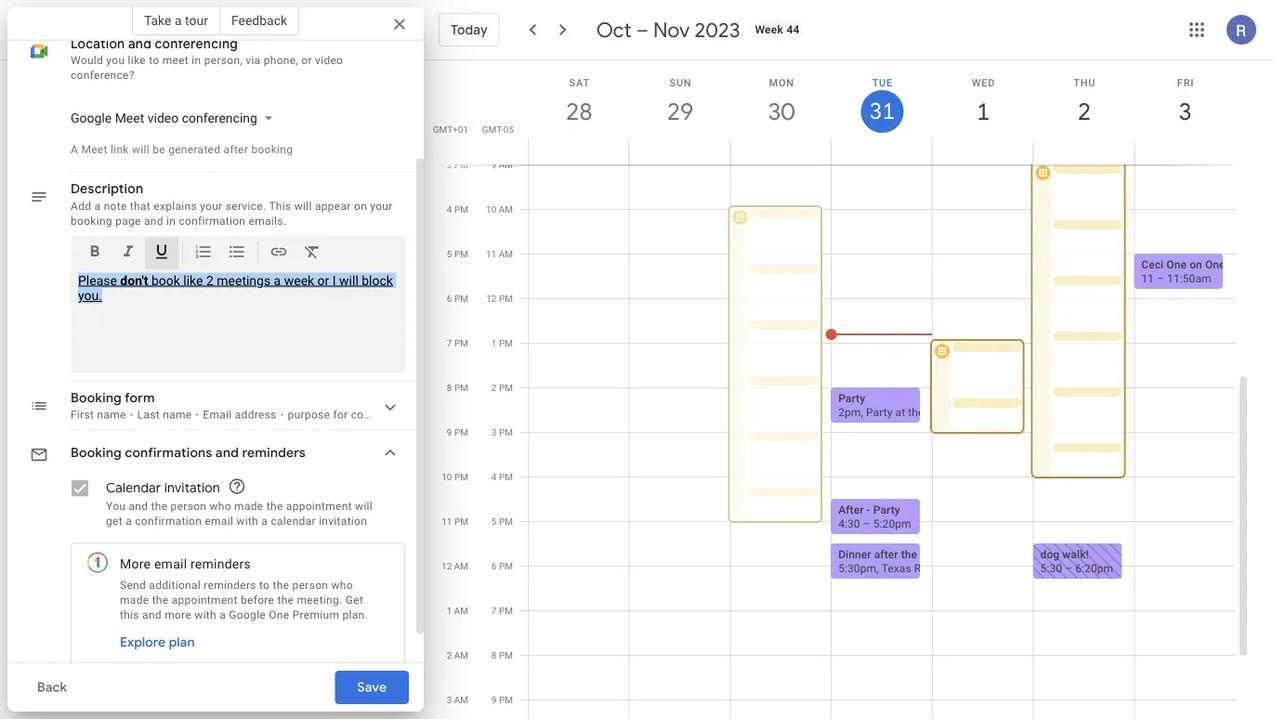 Task type: locate. For each thing, give the bounding box(es) containing it.
0 horizontal spatial invitation
[[164, 481, 220, 497]]

0 vertical spatial booking
[[71, 390, 122, 407]]

booking inside description add a note that explains your service. this will appear on your booking page and in confirmation emails.
[[71, 215, 112, 228]]

1 horizontal spatial party
[[873, 504, 900, 517]]

party
[[839, 392, 865, 405], [873, 504, 900, 517]]

who down booking confirmations and reminders dropdown button
[[210, 500, 231, 513]]

pm up '2 pm'
[[499, 338, 513, 349]]

am for 3 am
[[454, 695, 468, 706]]

after
[[224, 143, 248, 156], [874, 548, 898, 561]]

calendar
[[271, 515, 316, 528]]

invitation
[[164, 481, 220, 497], [319, 515, 367, 528]]

explore plan button
[[112, 626, 202, 660]]

0 vertical spatial 10
[[486, 204, 497, 215]]

in
[[192, 54, 201, 67], [166, 215, 176, 228]]

will right 'i'
[[339, 273, 359, 289]]

a left tour
[[175, 13, 182, 28]]

oct
[[596, 17, 632, 43]]

will inside description add a note that explains your service. this will appear on your booking page and in confirmation emails.
[[294, 200, 312, 213]]

8 left '2 pm'
[[447, 382, 452, 394]]

6 pm left 12 pm
[[447, 293, 468, 304]]

0 vertical spatial in
[[192, 54, 201, 67]]

4 pm left 10 am
[[447, 204, 468, 215]]

on right appear
[[354, 200, 367, 213]]

and inside location and conferencing would you like to meet in person, via phone, or video conference?
[[128, 36, 152, 53]]

12 for 12 pm
[[486, 293, 497, 304]]

0 horizontal spatial email
[[154, 557, 187, 573]]

1 vertical spatial 11
[[1142, 272, 1154, 285]]

monday, october 30 element
[[760, 90, 803, 133]]

after - party 4:30 – 5:20pm
[[839, 504, 912, 531]]

to inside location and conferencing would you like to meet in person, via phone, or video conference?
[[149, 54, 159, 67]]

block
[[362, 273, 393, 289]]

am for 1 am
[[454, 606, 468, 617]]

calendar
[[106, 481, 161, 497]]

confirmation down calendar invitation
[[135, 515, 202, 528]]

0 vertical spatial person
[[171, 500, 207, 513]]

video inside popup button
[[148, 111, 179, 126]]

2 column header
[[1033, 60, 1135, 165]]

4 left 10 am
[[447, 204, 452, 215]]

sat 28
[[565, 77, 591, 127]]

location
[[71, 36, 125, 53]]

like right book
[[183, 273, 203, 289]]

0 vertical spatial ,
[[861, 406, 863, 419]]

1 vertical spatial 5
[[492, 516, 497, 527]]

0 vertical spatial appointment
[[286, 500, 352, 513]]

booking for booking form
[[71, 390, 122, 407]]

,
[[861, 406, 863, 419], [877, 562, 879, 575]]

1 down wed
[[976, 96, 989, 127]]

– inside after - party 4:30 – 5:20pm
[[863, 518, 871, 531]]

– down walk!
[[1065, 562, 1073, 575]]

0 horizontal spatial made
[[120, 594, 149, 607]]

a inside "book like 2 meetings a week or i will block you."
[[274, 273, 281, 289]]

book like 2 meetings a week or i will block you.
[[78, 273, 393, 304]]

appointment up "calendar"
[[286, 500, 352, 513]]

a inside description add a note that explains your service. this will appear on your booking page and in confirmation emails.
[[94, 200, 101, 213]]

a right more
[[220, 609, 226, 622]]

1 your from the left
[[200, 200, 223, 213]]

11 up 12 am
[[442, 516, 452, 527]]

a meet link will be generated after booking
[[71, 143, 293, 156]]

your left service.
[[200, 200, 223, 213]]

a right get
[[126, 515, 132, 528]]

5:30
[[1041, 562, 1062, 575]]

0 vertical spatial invitation
[[164, 481, 220, 497]]

0 horizontal spatial meet
[[81, 143, 108, 156]]

0 vertical spatial 8 pm
[[447, 382, 468, 394]]

2 horizontal spatial one
[[1206, 258, 1226, 271]]

9 up 10 pm
[[447, 427, 452, 438]]

1 horizontal spatial after
[[874, 548, 898, 561]]

email up additional
[[154, 557, 187, 573]]

google inside popup button
[[71, 111, 112, 126]]

plan
[[169, 635, 195, 652]]

to for reminders
[[259, 579, 270, 592]]

booking
[[71, 390, 122, 407], [71, 445, 122, 462]]

31
[[869, 97, 894, 126]]

to left meet at the left
[[149, 54, 159, 67]]

wed 1
[[972, 77, 996, 127]]

0 horizontal spatial name
[[97, 409, 126, 422]]

your right appear
[[370, 200, 393, 213]]

0 horizontal spatial your
[[200, 200, 223, 213]]

made down send
[[120, 594, 149, 607]]

0 horizontal spatial with
[[195, 609, 217, 622]]

2pm ,
[[839, 406, 866, 419]]

1 horizontal spatial 9 pm
[[492, 695, 513, 706]]

am down 1 am
[[454, 650, 468, 661]]

meet for a
[[81, 143, 108, 156]]

0 vertical spatial party
[[839, 392, 865, 405]]

meet
[[115, 111, 144, 126], [81, 143, 108, 156]]

wed
[[972, 77, 996, 88]]

30 column header
[[730, 60, 832, 165]]

0 vertical spatial email
[[205, 515, 233, 528]]

am down 2 am
[[454, 695, 468, 706]]

3 pm down gmt+01
[[447, 159, 468, 171]]

12 down 11 pm
[[442, 561, 452, 572]]

3 inside fri 3
[[1178, 96, 1191, 127]]

1 horizontal spatial video
[[315, 54, 343, 67]]

meet for google
[[115, 111, 144, 126]]

appointment up more
[[172, 594, 238, 607]]

explore plan
[[120, 635, 195, 652]]

1 vertical spatial party
[[873, 504, 900, 517]]

and inside dropdown button
[[216, 445, 239, 462]]

saturday, october 28 element
[[558, 90, 601, 133]]

book
[[151, 273, 180, 289]]

reminders up additional
[[191, 557, 251, 573]]

reminders
[[242, 445, 306, 462], [191, 557, 251, 573], [204, 579, 256, 592]]

1 horizontal spatial 3 pm
[[492, 427, 513, 438]]

0 horizontal spatial 6 pm
[[447, 293, 468, 304]]

2023
[[695, 17, 740, 43]]

1 for am
[[447, 606, 452, 617]]

1 horizontal spatial 11
[[486, 249, 497, 260]]

am up 2 am
[[454, 606, 468, 617]]

will down coming
[[355, 500, 373, 513]]

1 vertical spatial to
[[259, 579, 270, 592]]

11 am
[[486, 249, 513, 260]]

1 vertical spatial like
[[183, 273, 203, 289]]

12 for 12 am
[[442, 561, 452, 572]]

back button
[[22, 666, 82, 710]]

0 vertical spatial 1
[[976, 96, 989, 127]]

who up get
[[331, 579, 353, 592]]

1 horizontal spatial 1
[[492, 338, 497, 349]]

description
[[71, 181, 143, 198]]

28
[[565, 96, 591, 127]]

like inside location and conferencing would you like to meet in person, via phone, or video conference?
[[128, 54, 146, 67]]

0 vertical spatial who
[[210, 500, 231, 513]]

8 pm right 2 am
[[492, 650, 513, 661]]

0 vertical spatial reminders
[[242, 445, 306, 462]]

1 horizontal spatial 4 pm
[[492, 472, 513, 483]]

0 horizontal spatial person
[[171, 500, 207, 513]]

31 column header
[[831, 60, 933, 165]]

8 pm left '2 pm'
[[447, 382, 468, 394]]

pm left 10 am
[[454, 204, 468, 215]]

confirmation up numbered list image
[[179, 215, 246, 228]]

pm left '2 pm'
[[454, 382, 468, 394]]

and down take
[[128, 36, 152, 53]]

and inside the you and the person who made the appointment will get a confirmation email with a calendar invitation
[[129, 500, 148, 513]]

meet inside popup button
[[115, 111, 144, 126]]

5
[[447, 249, 452, 260], [492, 516, 497, 527]]

booking form
[[71, 390, 155, 407]]

0 horizontal spatial 7 pm
[[447, 338, 468, 349]]

send
[[120, 579, 146, 592]]

0 vertical spatial made
[[234, 500, 264, 513]]

9 am
[[491, 159, 513, 171]]

0 horizontal spatial google
[[71, 111, 112, 126]]

person up meeting.
[[292, 579, 328, 592]]

1 horizontal spatial like
[[183, 273, 203, 289]]

booking up this
[[251, 143, 293, 156]]

am up 12 pm
[[499, 249, 513, 260]]

2 vertical spatial reminders
[[204, 579, 256, 592]]

1 vertical spatial 4 pm
[[492, 472, 513, 483]]

appointment
[[286, 500, 352, 513], [172, 594, 238, 607]]

0 vertical spatial on
[[354, 200, 367, 213]]

grid
[[431, 60, 1251, 719]]

to inside more email reminders send additional reminders to the person who made the appointment before the meeting. get this and more with a google one premium plan.
[[259, 579, 270, 592]]

0 horizontal spatial who
[[210, 500, 231, 513]]

0 horizontal spatial video
[[148, 111, 179, 126]]

booking down add
[[71, 215, 112, 228]]

reminders inside dropdown button
[[242, 445, 306, 462]]

take
[[144, 13, 171, 28]]

12 down 11 am
[[486, 293, 497, 304]]

9 pm right the 3 am
[[492, 695, 513, 706]]

5:20pm
[[874, 518, 912, 531]]

after up 5:30pm ,
[[874, 548, 898, 561]]

8 right 2 am
[[492, 650, 497, 661]]

a inside more email reminders send additional reminders to the person who made the appointment before the meeting. get this and more with a google one premium plan.
[[220, 609, 226, 622]]

1 horizontal spatial on
[[1190, 258, 1203, 271]]

3 pm
[[447, 159, 468, 171], [492, 427, 513, 438]]

1 down 12 am
[[447, 606, 452, 617]]

email down calendar invitation
[[205, 515, 233, 528]]

meet right a
[[81, 143, 108, 156]]

confirmations
[[125, 445, 212, 462]]

thu
[[1074, 77, 1096, 88]]

1 name from the left
[[97, 409, 126, 422]]

0 vertical spatial 8
[[447, 382, 452, 394]]

name down booking form
[[97, 409, 126, 422]]

2pm
[[839, 406, 861, 419]]

12 pm
[[486, 293, 513, 304]]

mon
[[769, 77, 795, 88]]

10 up 11 pm
[[442, 472, 452, 483]]

5 pm right 11 pm
[[492, 516, 513, 527]]

4 pm right 10 pm
[[492, 472, 513, 483]]

party up "5:20pm"
[[873, 504, 900, 517]]

in down explains
[[166, 215, 176, 228]]

0 vertical spatial like
[[128, 54, 146, 67]]

today button
[[439, 7, 500, 52]]

6 pm
[[447, 293, 468, 304], [492, 561, 513, 572]]

1 vertical spatial invitation
[[319, 515, 367, 528]]

0 vertical spatial 3 pm
[[447, 159, 468, 171]]

0 horizontal spatial 11
[[442, 516, 452, 527]]

with inside more email reminders send additional reminders to the person who made the appointment before the meeting. get this and more with a google one premium plan.
[[195, 609, 217, 622]]

1 horizontal spatial email
[[205, 515, 233, 528]]

1 horizontal spatial appointment
[[286, 500, 352, 513]]

29 column header
[[629, 60, 731, 165]]

3 pm down '2 pm'
[[492, 427, 513, 438]]

2 horizontal spatial 1
[[976, 96, 989, 127]]

google meet video conferencing button
[[63, 102, 280, 135]]

2 booking from the top
[[71, 445, 122, 462]]

1 horizontal spatial 4
[[492, 472, 497, 483]]

google down before
[[229, 609, 266, 622]]

this
[[269, 200, 291, 213]]

calendar invitation
[[106, 481, 220, 497]]

1 vertical spatial 6 pm
[[492, 561, 513, 572]]

and inside more email reminders send additional reminders to the person who made the appointment before the meeting. get this and more with a google one premium plan.
[[142, 609, 162, 622]]

remove formatting image
[[303, 243, 322, 264]]

0 horizontal spatial booking
[[71, 215, 112, 228]]

1 booking from the top
[[71, 390, 122, 407]]

am down 05
[[499, 159, 513, 171]]

booking
[[251, 143, 293, 156], [71, 215, 112, 228]]

the
[[151, 500, 168, 513], [267, 500, 283, 513], [901, 548, 918, 561], [273, 579, 289, 592], [152, 594, 169, 607], [277, 594, 294, 607]]

who
[[210, 500, 231, 513], [331, 579, 353, 592]]

after
[[839, 504, 864, 517]]

booking down first name
[[71, 445, 122, 462]]

6 right 12 am
[[492, 561, 497, 572]]

confirmation inside the you and the person who made the appointment will get a confirmation email with a calendar invitation
[[135, 515, 202, 528]]

2 down numbered list image
[[206, 273, 214, 289]]

5 pm left 11 am
[[447, 249, 468, 260]]

0 horizontal spatial ,
[[861, 406, 863, 419]]

2 vertical spatial 9
[[492, 695, 497, 706]]

0 vertical spatial after
[[224, 143, 248, 156]]

and down 'that'
[[144, 215, 163, 228]]

pm up 11 pm
[[454, 472, 468, 483]]

2
[[1077, 96, 1090, 127], [206, 273, 214, 289], [492, 382, 497, 394], [447, 650, 452, 661]]

and right this
[[142, 609, 162, 622]]

mon 30
[[767, 77, 795, 127]]

in inside location and conferencing would you like to meet in person, via phone, or video conference?
[[192, 54, 201, 67]]

booking for booking confirmations and reminders
[[71, 445, 122, 462]]

pm down 1 pm
[[499, 382, 513, 394]]

2 down 1 pm
[[492, 382, 497, 394]]

name
[[97, 409, 126, 422], [163, 409, 192, 422]]

2 name from the left
[[163, 409, 192, 422]]

2 horizontal spatial 11
[[1142, 272, 1154, 285]]

4:30
[[839, 518, 860, 531]]

dog
[[1041, 548, 1060, 561]]

0 horizontal spatial 4
[[447, 204, 452, 215]]

12
[[486, 293, 497, 304], [442, 561, 452, 572]]

would
[[71, 54, 103, 67]]

booking up first name
[[71, 390, 122, 407]]

11 for 11 am
[[486, 249, 497, 260]]

0 vertical spatial 4 pm
[[447, 204, 468, 215]]

google
[[71, 111, 112, 126], [229, 609, 266, 622]]

bulleted list image
[[228, 243, 246, 264]]

a right add
[[94, 200, 101, 213]]

made inside more email reminders send additional reminders to the person who made the appointment before the meeting. get this and more with a google one premium plan.
[[120, 594, 149, 607]]

with right more
[[195, 609, 217, 622]]

1 horizontal spatial 10
[[486, 204, 497, 215]]

7 left 1 pm
[[447, 338, 452, 349]]

am up 1 am
[[454, 561, 468, 572]]

0 vertical spatial to
[[149, 54, 159, 67]]

fri 3
[[1178, 77, 1195, 127]]

0 vertical spatial confirmation
[[179, 215, 246, 228]]

for
[[333, 409, 348, 422]]

1 horizontal spatial with
[[236, 515, 258, 528]]

reminders down address
[[242, 445, 306, 462]]

9
[[491, 159, 497, 171], [447, 427, 452, 438], [492, 695, 497, 706]]

1 horizontal spatial made
[[234, 500, 264, 513]]

0 vertical spatial conferencing
[[155, 36, 238, 53]]

coming
[[351, 409, 390, 422]]

booking confirmations and reminders
[[71, 445, 306, 462]]

or right phone,
[[301, 54, 312, 67]]

1 vertical spatial appointment
[[172, 594, 238, 607]]

1 horizontal spatial who
[[331, 579, 353, 592]]

1 horizontal spatial one
[[1167, 258, 1187, 271]]

1 horizontal spatial your
[[370, 200, 393, 213]]

0 horizontal spatial 6
[[447, 293, 452, 304]]

4 right 10 pm
[[492, 472, 497, 483]]

party up 2pm ,
[[839, 392, 865, 405]]

after right generated
[[224, 143, 248, 156]]

nov
[[653, 17, 690, 43]]

party
[[948, 548, 974, 561]]

pm right 12 am
[[499, 561, 513, 572]]

on inside description add a note that explains your service. this will appear on your booking page and in confirmation emails.
[[354, 200, 367, 213]]

0 vertical spatial meet
[[115, 111, 144, 126]]

italic image
[[119, 243, 138, 264]]

invitation down booking confirmations and reminders on the left bottom
[[164, 481, 220, 497]]

1 vertical spatial who
[[331, 579, 353, 592]]

5:30pm ,
[[839, 562, 882, 575]]

0 horizontal spatial to
[[149, 54, 159, 67]]

will left be
[[132, 143, 150, 156]]

like inside "book like 2 meetings a week or i will block you."
[[183, 273, 203, 289]]

or inside location and conferencing would you like to meet in person, via phone, or video conference?
[[301, 54, 312, 67]]

thu 2
[[1074, 77, 1096, 127]]

or left 'i'
[[318, 273, 329, 289]]

0 vertical spatial video
[[315, 54, 343, 67]]

0 horizontal spatial appointment
[[172, 594, 238, 607]]

6:20pm
[[1076, 562, 1114, 575]]

numbered list image
[[194, 243, 213, 264]]

person inside more email reminders send additional reminders to the person who made the appointment before the meeting. get this and more with a google one premium plan.
[[292, 579, 328, 592]]

11 down ceci
[[1142, 272, 1154, 285]]

a left week
[[274, 273, 281, 289]]

8 pm
[[447, 382, 468, 394], [492, 650, 513, 661]]

before
[[241, 594, 274, 607]]

1 down 12 pm
[[492, 338, 497, 349]]

booking inside dropdown button
[[71, 445, 122, 462]]

10 up 11 am
[[486, 204, 497, 215]]

bold image
[[86, 243, 104, 264]]

1 horizontal spatial meet
[[115, 111, 144, 126]]

3 down 2 am
[[447, 695, 452, 706]]

0 horizontal spatial 8
[[447, 382, 452, 394]]

0 vertical spatial 7
[[447, 338, 452, 349]]

a
[[71, 143, 78, 156]]

1 vertical spatial person
[[292, 579, 328, 592]]

pm right 10 pm
[[499, 472, 513, 483]]

am for 2 am
[[454, 650, 468, 661]]

5 right 11 pm
[[492, 516, 497, 527]]

or inside "book like 2 meetings a week or i will block you."
[[318, 273, 329, 289]]

more
[[120, 557, 151, 573]]

sat
[[569, 77, 590, 88]]

0 horizontal spatial 12
[[442, 561, 452, 572]]

location and conferencing would you like to meet in person, via phone, or video conference?
[[71, 36, 343, 82]]

, for 2pm
[[861, 406, 863, 419]]

1 vertical spatial booking
[[71, 445, 122, 462]]

1 vertical spatial made
[[120, 594, 149, 607]]

gmt-
[[482, 124, 504, 135]]

0 horizontal spatial 1
[[447, 606, 452, 617]]

8
[[447, 382, 452, 394], [492, 650, 497, 661]]

grid containing 28
[[431, 60, 1251, 719]]

google inside more email reminders send additional reminders to the person who made the appointment before the meeting. get this and more with a google one premium plan.
[[229, 609, 266, 622]]

get
[[106, 515, 123, 528]]

appear
[[315, 200, 351, 213]]

7 pm left 1 pm
[[447, 338, 468, 349]]

1 horizontal spatial ,
[[877, 562, 879, 575]]



Task type: vqa. For each thing, say whether or not it's contained in the screenshot.


Task type: describe. For each thing, give the bounding box(es) containing it.
you and the person who made the appointment will get a confirmation email with a calendar invitation
[[106, 500, 373, 528]]

after-
[[920, 548, 948, 561]]

description add a note that explains your service. this will appear on your booking page and in confirmation emails.
[[71, 181, 393, 228]]

thursday, november 2 element
[[1063, 90, 1106, 133]]

appointment inside the you and the person who made the appointment will get a confirmation email with a calendar invitation
[[286, 500, 352, 513]]

dog walk! 5:30 – 6:20pm
[[1041, 548, 1114, 575]]

pm right the 3 am
[[499, 695, 513, 706]]

conferencing inside location and conferencing would you like to meet in person, via phone, or video conference?
[[155, 36, 238, 53]]

the right before
[[277, 594, 294, 607]]

0 horizontal spatial 3 pm
[[447, 159, 468, 171]]

a left "calendar"
[[261, 515, 268, 528]]

0 horizontal spatial after
[[224, 143, 248, 156]]

the up "calendar"
[[267, 500, 283, 513]]

0 horizontal spatial 5
[[447, 249, 452, 260]]

tuesday, october 31, today element
[[861, 90, 904, 133]]

, for 5:30pm
[[877, 562, 879, 575]]

ceci one on one 11 – 11:50am
[[1142, 258, 1226, 285]]

2 inside thu 2
[[1077, 96, 1090, 127]]

pm left 11 am
[[454, 249, 468, 260]]

oct – nov 2023
[[596, 17, 740, 43]]

in inside description add a note that explains your service. this will appear on your booking page and in confirmation emails.
[[166, 215, 176, 228]]

made inside the you and the person who made the appointment will get a confirmation email with a calendar invitation
[[234, 500, 264, 513]]

explains
[[154, 200, 197, 213]]

to for conferencing
[[149, 54, 159, 67]]

meet
[[162, 54, 189, 67]]

sunday, october 29 element
[[659, 90, 702, 133]]

note
[[104, 200, 127, 213]]

you
[[106, 500, 126, 513]]

0 horizontal spatial 8 pm
[[447, 382, 468, 394]]

am for 9 am
[[499, 159, 513, 171]]

name for last name
[[163, 409, 192, 422]]

form
[[125, 390, 155, 407]]

conferencing inside popup button
[[182, 111, 257, 126]]

0 vertical spatial 6
[[447, 293, 452, 304]]

12 am
[[442, 561, 468, 572]]

who inside more email reminders send additional reminders to the person who made the appointment before the meeting. get this and more with a google one premium plan.
[[331, 579, 353, 592]]

tue 31
[[869, 77, 894, 126]]

11 pm
[[442, 516, 468, 527]]

on inside ceci one on one 11 – 11:50am
[[1190, 258, 1203, 271]]

and inside description add a note that explains your service. this will appear on your booking page and in confirmation emails.
[[144, 215, 163, 228]]

2 pm
[[492, 382, 513, 394]]

2 your from the left
[[370, 200, 393, 213]]

more
[[165, 609, 192, 622]]

get
[[346, 594, 364, 607]]

pm up 1 pm
[[499, 293, 513, 304]]

person,
[[204, 54, 243, 67]]

1 vertical spatial 7
[[492, 606, 497, 617]]

today
[[451, 21, 488, 38]]

conference?
[[71, 69, 134, 82]]

appointment inside more email reminders send additional reminders to the person who made the appointment before the meeting. get this and more with a google one premium plan.
[[172, 594, 238, 607]]

who inside the you and the person who made the appointment will get a confirmation email with a calendar invitation
[[210, 500, 231, 513]]

sun 29
[[666, 77, 693, 127]]

0 vertical spatial 7 pm
[[447, 338, 468, 349]]

11:50am
[[1168, 272, 1212, 285]]

page
[[115, 215, 141, 228]]

0 horizontal spatial 5 pm
[[447, 249, 468, 260]]

11 for 11 pm
[[442, 516, 452, 527]]

dinner after the after-party
[[839, 548, 974, 561]]

email inside the you and the person who made the appointment will get a confirmation email with a calendar invitation
[[205, 515, 233, 528]]

friday, november 3 element
[[1164, 90, 1207, 133]]

insert link image
[[270, 243, 288, 264]]

purpose
[[288, 409, 330, 422]]

1 vertical spatial 8 pm
[[492, 650, 513, 661]]

gmt-05
[[482, 124, 514, 135]]

Description text field
[[78, 273, 398, 366]]

last name
[[137, 409, 192, 422]]

pm left 1 pm
[[454, 338, 468, 349]]

via
[[246, 54, 261, 67]]

1 vertical spatial 9
[[447, 427, 452, 438]]

3 down gmt+01
[[447, 159, 452, 171]]

the down calendar invitation
[[151, 500, 168, 513]]

first
[[71, 409, 94, 422]]

formatting options toolbar
[[71, 236, 405, 276]]

am for 10 am
[[499, 204, 513, 215]]

10 for 10 am
[[486, 204, 497, 215]]

week 44
[[755, 23, 800, 36]]

person inside the you and the person who made the appointment will get a confirmation email with a calendar invitation
[[171, 500, 207, 513]]

will inside the you and the person who made the appointment will get a confirmation email with a calendar invitation
[[355, 500, 373, 513]]

5:30pm
[[839, 562, 877, 575]]

2 down 1 am
[[447, 650, 452, 661]]

2 am
[[447, 650, 468, 661]]

10 for 10 pm
[[442, 472, 452, 483]]

pm right 1 am
[[499, 606, 513, 617]]

pm right 11 pm
[[499, 516, 513, 527]]

party inside after - party 4:30 – 5:20pm
[[873, 504, 900, 517]]

0 vertical spatial 4
[[447, 204, 452, 215]]

don't
[[120, 273, 148, 289]]

3 column header
[[1134, 60, 1236, 165]]

that
[[130, 200, 151, 213]]

pm left 12 pm
[[454, 293, 468, 304]]

1 vertical spatial 4
[[492, 472, 497, 483]]

meeting.
[[297, 594, 343, 607]]

am for 11 am
[[499, 249, 513, 260]]

2 inside "book like 2 meetings a week or i will block you."
[[206, 273, 214, 289]]

one inside more email reminders send additional reminders to the person who made the appointment before the meeting. get this and more with a google one premium plan.
[[269, 609, 289, 622]]

1 inside "wed 1"
[[976, 96, 989, 127]]

1 horizontal spatial booking
[[251, 143, 293, 156]]

10 pm
[[442, 472, 468, 483]]

29
[[666, 96, 693, 127]]

service.
[[226, 200, 266, 213]]

1 am
[[447, 606, 468, 617]]

dinner
[[839, 548, 872, 561]]

tour
[[185, 13, 208, 28]]

1 vertical spatial 8
[[492, 650, 497, 661]]

44
[[787, 23, 800, 36]]

this
[[120, 609, 139, 622]]

1 vertical spatial after
[[874, 548, 898, 561]]

you
[[106, 54, 125, 67]]

meetings
[[217, 273, 271, 289]]

0 horizontal spatial 7
[[447, 338, 452, 349]]

pm down gmt+01
[[454, 159, 468, 171]]

invitation inside the you and the person who made the appointment will get a confirmation email with a calendar invitation
[[319, 515, 367, 528]]

1 vertical spatial reminders
[[191, 557, 251, 573]]

emails.
[[249, 215, 286, 228]]

1 for pm
[[492, 338, 497, 349]]

-
[[867, 504, 871, 517]]

– right oct
[[636, 17, 649, 43]]

underline image
[[152, 243, 171, 264]]

3 down '2 pm'
[[492, 427, 497, 438]]

ceci
[[1142, 258, 1164, 271]]

1 horizontal spatial 7 pm
[[492, 606, 513, 617]]

please don't
[[78, 273, 148, 289]]

email
[[203, 409, 232, 422]]

10 am
[[486, 204, 513, 215]]

pm up 10 pm
[[454, 427, 468, 438]]

tue
[[872, 77, 893, 88]]

pm down '2 pm'
[[499, 427, 513, 438]]

11 inside ceci one on one 11 – 11:50am
[[1142, 272, 1154, 285]]

with inside the you and the person who made the appointment will get a confirmation email with a calendar invitation
[[236, 515, 258, 528]]

wednesday, november 1 element
[[962, 90, 1005, 133]]

0 horizontal spatial 9 pm
[[447, 427, 468, 438]]

a inside take a tour button
[[175, 13, 182, 28]]

walk!
[[1063, 548, 1089, 561]]

28 column header
[[528, 60, 630, 165]]

explore
[[120, 635, 166, 652]]

– inside ceci one on one 11 – 11:50am
[[1157, 272, 1165, 285]]

email address
[[203, 409, 277, 422]]

feedback button
[[220, 6, 299, 35]]

– inside dog walk! 5:30 – 6:20pm
[[1065, 562, 1073, 575]]

pm down 10 pm
[[454, 516, 468, 527]]

1 horizontal spatial 5 pm
[[492, 516, 513, 527]]

1 column header
[[932, 60, 1034, 165]]

you.
[[78, 289, 102, 304]]

email inside more email reminders send additional reminders to the person who made the appointment before the meeting. get this and more with a google one premium plan.
[[154, 557, 187, 573]]

generated
[[168, 143, 221, 156]]

1 horizontal spatial 6
[[492, 561, 497, 572]]

will inside "book like 2 meetings a week or i will block you."
[[339, 273, 359, 289]]

name for first name
[[97, 409, 126, 422]]

the left after-
[[901, 548, 918, 561]]

confirmation inside description add a note that explains your service. this will appear on your booking page and in confirmation emails.
[[179, 215, 246, 228]]

add
[[71, 200, 91, 213]]

the up before
[[273, 579, 289, 592]]

first name
[[71, 409, 126, 422]]

the down additional
[[152, 594, 169, 607]]

0 vertical spatial 9
[[491, 159, 497, 171]]

be
[[153, 143, 165, 156]]

3 am
[[447, 695, 468, 706]]

fri
[[1178, 77, 1195, 88]]

additional
[[149, 579, 201, 592]]

1 horizontal spatial 5
[[492, 516, 497, 527]]

am for 12 am
[[454, 561, 468, 572]]

take a tour button
[[132, 6, 220, 35]]

1 vertical spatial 9 pm
[[492, 695, 513, 706]]

take a tour
[[144, 13, 208, 28]]

video inside location and conferencing would you like to meet in person, via phone, or video conference?
[[315, 54, 343, 67]]

pm right 2 am
[[499, 650, 513, 661]]



